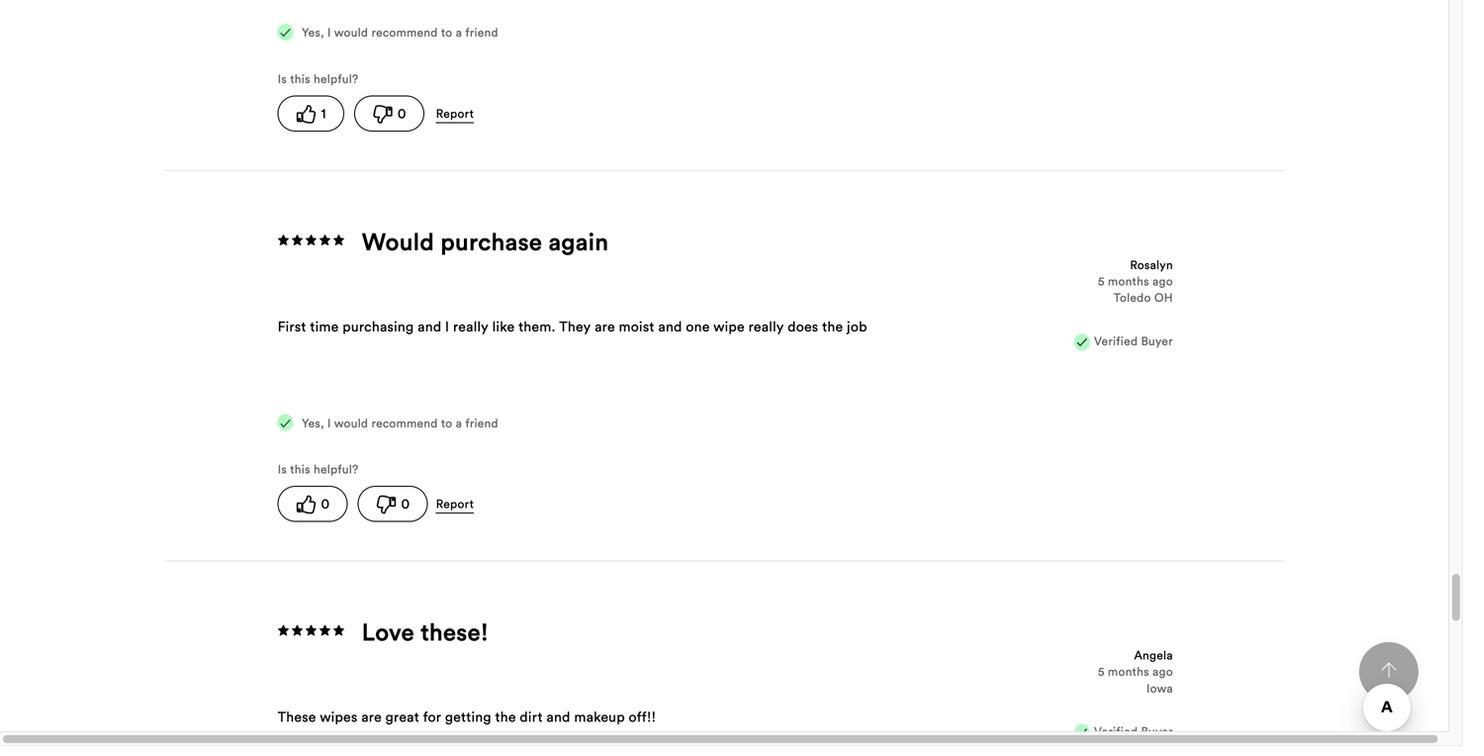 Task type: describe. For each thing, give the bounding box(es) containing it.
0 for 0
[[401, 495, 410, 513]]

to for 1
[[441, 25, 453, 40]]

5 months ago for would purchase again
[[1098, 274, 1174, 289]]

2 horizontal spatial and
[[659, 317, 682, 335]]

friend for 1
[[466, 25, 499, 40]]

does
[[788, 317, 819, 335]]

i for 1
[[328, 25, 331, 40]]

iowa
[[1147, 681, 1174, 696]]

these wipes are great for getting the dirt and makeup off!!
[[278, 708, 656, 726]]

love these!
[[362, 617, 489, 647]]

0 horizontal spatial and
[[418, 317, 442, 335]]

ago for love these!
[[1153, 664, 1174, 679]]

verified for love these!
[[1095, 724, 1138, 739]]

would
[[362, 226, 435, 257]]

purchasing
[[343, 317, 414, 335]]

1 horizontal spatial and
[[547, 708, 571, 726]]

months for love these!
[[1108, 664, 1150, 679]]

recommend for 1
[[372, 25, 438, 40]]

moist
[[619, 317, 655, 335]]

time
[[310, 317, 339, 335]]

verified for would purchase again
[[1095, 333, 1138, 348]]

0 horizontal spatial the
[[495, 708, 516, 726]]

5 for would purchase again
[[1098, 274, 1105, 289]]

0 button for 1
[[354, 95, 425, 132]]

1
[[321, 104, 326, 122]]

to for 0
[[441, 415, 453, 430]]

yes, i would recommend to a friend for 0
[[299, 415, 499, 430]]

these!
[[421, 617, 489, 647]]

yes, for 0
[[302, 415, 324, 430]]

back to top image
[[1382, 662, 1397, 678]]

buyer for would purchase again
[[1142, 333, 1174, 348]]

angela
[[1135, 648, 1174, 663]]

2 really from the left
[[749, 317, 784, 335]]

makeup
[[574, 708, 625, 726]]

first time purchasing and i really like them. they are moist and one wipe really does the job
[[278, 317, 868, 335]]

they
[[560, 317, 591, 335]]

wipes
[[320, 708, 358, 726]]

them.
[[519, 317, 556, 335]]

great
[[386, 708, 420, 726]]

1 really from the left
[[453, 317, 489, 335]]



Task type: vqa. For each thing, say whether or not it's contained in the screenshot.
Beauty.
no



Task type: locate. For each thing, give the bounding box(es) containing it.
0 vertical spatial the
[[823, 317, 844, 335]]

2 yes, i would recommend to a friend from the top
[[299, 415, 499, 430]]

verified down toledo
[[1095, 333, 1138, 348]]

0 vertical spatial verified
[[1095, 333, 1138, 348]]

1 vertical spatial ago
[[1153, 664, 1174, 679]]

verified buyer down iowa
[[1095, 724, 1174, 739]]

are left the great
[[361, 708, 382, 726]]

2 a from the top
[[456, 415, 462, 430]]

2 5 months ago from the top
[[1098, 664, 1174, 679]]

1 button
[[278, 95, 344, 132]]

months
[[1108, 274, 1150, 289], [1108, 664, 1150, 679]]

rated 5 out of 5 stars image for would
[[278, 232, 347, 250]]

yes, i would recommend to a friend
[[299, 25, 499, 40], [299, 415, 499, 430]]

1 recommend from the top
[[372, 25, 438, 40]]

toledo oh
[[1114, 290, 1174, 305]]

1 would from the top
[[334, 25, 368, 40]]

1 vertical spatial verified
[[1095, 724, 1138, 739]]

again
[[549, 226, 609, 257]]

rated 5 out of 5 stars image left would
[[278, 232, 347, 250]]

5 for love these!
[[1098, 664, 1105, 679]]

1 vertical spatial recommend
[[372, 415, 438, 430]]

one
[[686, 317, 710, 335]]

rated 5 out of 5 stars image left love at the bottom left of the page
[[278, 622, 347, 640]]

1 yes, from the top
[[302, 25, 324, 40]]

1 5 from the top
[[1098, 274, 1105, 289]]

1 verified buyer from the top
[[1095, 333, 1174, 348]]

1 buyer from the top
[[1142, 333, 1174, 348]]

friend for 0
[[466, 415, 499, 430]]

0 for 1
[[398, 104, 406, 122]]

verified buyer down toledo
[[1095, 333, 1174, 348]]

i
[[328, 25, 331, 40], [445, 317, 450, 335], [328, 415, 331, 430]]

2 recommend from the top
[[372, 415, 438, 430]]

5
[[1098, 274, 1105, 289], [1098, 664, 1105, 679]]

0 vertical spatial 5 months ago
[[1098, 274, 1174, 289]]

i up 1 'button'
[[328, 25, 331, 40]]

dirt
[[520, 708, 543, 726]]

1 to from the top
[[441, 25, 453, 40]]

a for 0
[[456, 415, 462, 430]]

purchase
[[441, 226, 542, 257]]

0 vertical spatial buyer
[[1142, 333, 1174, 348]]

ago
[[1153, 274, 1174, 289], [1153, 664, 1174, 679]]

toledo
[[1114, 290, 1152, 305]]

recommend
[[372, 25, 438, 40], [372, 415, 438, 430]]

really left like
[[453, 317, 489, 335]]

months down angela
[[1108, 664, 1150, 679]]

0 vertical spatial months
[[1108, 274, 1150, 289]]

0 horizontal spatial really
[[453, 317, 489, 335]]

would for 1
[[334, 25, 368, 40]]

group containing 0
[[278, 486, 674, 522]]

1 vertical spatial i
[[445, 317, 450, 335]]

2 to from the top
[[441, 415, 453, 430]]

recommend for 0
[[372, 415, 438, 430]]

1 vertical spatial yes,
[[302, 415, 324, 430]]

friend
[[466, 25, 499, 40], [466, 415, 499, 430]]

yes,
[[302, 25, 324, 40], [302, 415, 324, 430]]

verified buyer for love these!
[[1095, 724, 1174, 739]]

5 months ago up toledo
[[1098, 274, 1174, 289]]

buyer for love these!
[[1142, 724, 1174, 739]]

group containing 1
[[278, 95, 674, 132]]

buyer down oh
[[1142, 333, 1174, 348]]

1 friend from the top
[[466, 25, 499, 40]]

0 vertical spatial rated 5 out of 5 stars image
[[278, 232, 347, 250]]

ago for would purchase again
[[1153, 274, 1174, 289]]

wipe
[[714, 317, 745, 335]]

are
[[595, 317, 615, 335], [361, 708, 382, 726]]

i for 0
[[328, 415, 331, 430]]

2 friend from the top
[[466, 415, 499, 430]]

yes, up 1 'button'
[[302, 25, 324, 40]]

off!!
[[629, 708, 656, 726]]

2 ago from the top
[[1153, 664, 1174, 679]]

1 months from the top
[[1108, 274, 1150, 289]]

a
[[456, 25, 462, 40], [456, 415, 462, 430]]

1 ago from the top
[[1153, 274, 1174, 289]]

rated 5 out of 5 stars image for love
[[278, 622, 347, 640]]

for
[[423, 708, 442, 726]]

and right dirt
[[547, 708, 571, 726]]

1 vertical spatial to
[[441, 415, 453, 430]]

and left one
[[659, 317, 682, 335]]

first
[[278, 317, 306, 335]]

1 5 months ago from the top
[[1098, 274, 1174, 289]]

1 group from the top
[[278, 95, 674, 132]]

0 vertical spatial a
[[456, 25, 462, 40]]

1 horizontal spatial are
[[595, 317, 615, 335]]

0 vertical spatial are
[[595, 317, 615, 335]]

0 vertical spatial friend
[[466, 25, 499, 40]]

1 vertical spatial yes, i would recommend to a friend
[[299, 415, 499, 430]]

2 verified from the top
[[1095, 724, 1138, 739]]

yes, for 1
[[302, 25, 324, 40]]

the left job
[[823, 317, 844, 335]]

and
[[418, 317, 442, 335], [659, 317, 682, 335], [547, 708, 571, 726]]

yes, i would recommend to a friend for 1
[[299, 25, 499, 40]]

love
[[362, 617, 415, 647]]

yes, down time
[[302, 415, 324, 430]]

and right purchasing
[[418, 317, 442, 335]]

ago up oh
[[1153, 274, 1174, 289]]

rosalyn
[[1131, 257, 1174, 272]]

would purchase again
[[362, 226, 609, 257]]

verified buyer
[[1095, 333, 1174, 348], [1095, 724, 1174, 739]]

2 group from the top
[[278, 486, 674, 522]]

i down time
[[328, 415, 331, 430]]

the left dirt
[[495, 708, 516, 726]]

2 buyer from the top
[[1142, 724, 1174, 739]]

job
[[847, 317, 868, 335]]

0 vertical spatial ago
[[1153, 274, 1174, 289]]

0 vertical spatial verified buyer
[[1095, 333, 1174, 348]]

1 vertical spatial group
[[278, 486, 674, 522]]

2 vertical spatial i
[[328, 415, 331, 430]]

2 verified buyer from the top
[[1095, 724, 1174, 739]]

verified
[[1095, 333, 1138, 348], [1095, 724, 1138, 739]]

group
[[278, 95, 674, 132], [278, 486, 674, 522]]

1 vertical spatial months
[[1108, 664, 1150, 679]]

0 vertical spatial to
[[441, 25, 453, 40]]

0 vertical spatial yes, i would recommend to a friend
[[299, 25, 499, 40]]

a for 1
[[456, 25, 462, 40]]

1 vertical spatial buyer
[[1142, 724, 1174, 739]]

buyer
[[1142, 333, 1174, 348], [1142, 724, 1174, 739]]

2 would from the top
[[334, 415, 368, 430]]

1 verified from the top
[[1095, 333, 1138, 348]]

2 yes, from the top
[[302, 415, 324, 430]]

0 button for 0
[[358, 486, 428, 522]]

2 5 from the top
[[1098, 664, 1105, 679]]

rated 5 out of 5 stars image
[[278, 232, 347, 250], [278, 622, 347, 640]]

1 horizontal spatial really
[[749, 317, 784, 335]]

1 vertical spatial 5
[[1098, 664, 1105, 679]]

5 months ago for love these!
[[1098, 664, 1174, 679]]

0 vertical spatial recommend
[[372, 25, 438, 40]]

months up toledo
[[1108, 274, 1150, 289]]

are right they
[[595, 317, 615, 335]]

1 vertical spatial verified buyer
[[1095, 724, 1174, 739]]

like
[[493, 317, 515, 335]]

1 a from the top
[[456, 25, 462, 40]]

oh
[[1155, 290, 1174, 305]]

really left does
[[749, 317, 784, 335]]

0 vertical spatial 5
[[1098, 274, 1105, 289]]

buyer down iowa
[[1142, 724, 1174, 739]]

verified buyer for would purchase again
[[1095, 333, 1174, 348]]

0
[[398, 104, 406, 122], [321, 495, 330, 513], [401, 495, 410, 513]]

1 horizontal spatial the
[[823, 317, 844, 335]]

0 button
[[354, 95, 425, 132], [278, 486, 348, 522], [358, 486, 428, 522]]

ago up iowa
[[1153, 664, 1174, 679]]

months for would purchase again
[[1108, 274, 1150, 289]]

verified down angela
[[1095, 724, 1138, 739]]

2 rated 5 out of 5 stars image from the top
[[278, 622, 347, 640]]

1 vertical spatial the
[[495, 708, 516, 726]]

5 months ago down angela
[[1098, 664, 1174, 679]]

1 vertical spatial rated 5 out of 5 stars image
[[278, 622, 347, 640]]

5 months ago
[[1098, 274, 1174, 289], [1098, 664, 1174, 679]]

1 yes, i would recommend to a friend from the top
[[299, 25, 499, 40]]

1 vertical spatial 5 months ago
[[1098, 664, 1174, 679]]

0 vertical spatial i
[[328, 25, 331, 40]]

these
[[278, 708, 316, 726]]

would
[[334, 25, 368, 40], [334, 415, 368, 430]]

2 months from the top
[[1108, 664, 1150, 679]]

the
[[823, 317, 844, 335], [495, 708, 516, 726]]

1 vertical spatial would
[[334, 415, 368, 430]]

0 horizontal spatial are
[[361, 708, 382, 726]]

0 vertical spatial yes,
[[302, 25, 324, 40]]

would for 0
[[334, 415, 368, 430]]

getting
[[445, 708, 492, 726]]

0 vertical spatial would
[[334, 25, 368, 40]]

1 vertical spatial a
[[456, 415, 462, 430]]

i left like
[[445, 317, 450, 335]]

1 rated 5 out of 5 stars image from the top
[[278, 232, 347, 250]]

to
[[441, 25, 453, 40], [441, 415, 453, 430]]

1 vertical spatial friend
[[466, 415, 499, 430]]

1 vertical spatial are
[[361, 708, 382, 726]]

0 vertical spatial group
[[278, 95, 674, 132]]

really
[[453, 317, 489, 335], [749, 317, 784, 335]]



